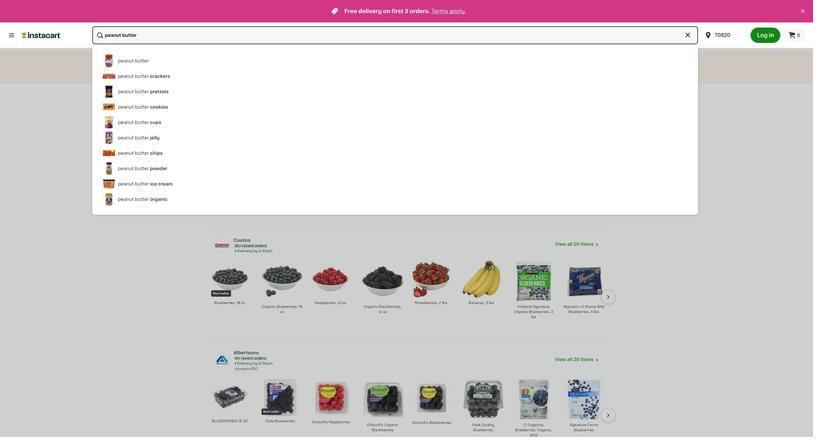 Task type: describe. For each thing, give the bounding box(es) containing it.
blueberries 18 oz image
[[211, 379, 249, 417]]

o organics blueberries, organic, wild image
[[513, 379, 555, 420]]

item carousel region for albertsons show all 20 items element
[[209, 376, 616, 438]]

signature farms blueberries image
[[564, 379, 605, 420]]

search list box
[[98, 53, 694, 210]]

driscoll's raspberries image
[[312, 379, 350, 418]]

kirkland signature organic blueberries, 3 lbs image
[[513, 261, 555, 302]]



Task type: locate. For each thing, give the bounding box(es) containing it.
item carousel region
[[209, 258, 616, 343], [209, 376, 616, 438]]

item carousel region for costco show all 20 items element
[[209, 258, 616, 343]]

none search field inside search products, stores, and recipes 'element'
[[92, 26, 699, 44]]

None search field
[[92, 26, 699, 44]]

1 item carousel region from the top
[[209, 258, 616, 343]]

0 vertical spatial item carousel region
[[209, 258, 616, 343]]

driscoll's organic blackberries image
[[362, 379, 404, 420]]

strawberries, 2 lbs image
[[413, 261, 450, 298]]

albertsons show all 20 items element
[[234, 350, 556, 356]]

dole blueberries image
[[262, 379, 299, 417]]

search products, stores, and recipes element
[[0, 26, 814, 438]]

costco show all 20 items element
[[234, 237, 556, 244]]

wyman's of maine wild blueberries, 4 lbs image
[[564, 261, 605, 302]]

2 item carousel region from the top
[[209, 376, 616, 438]]

driscoll's blackberries image
[[413, 379, 452, 418]]

organic blackberries, 12 oz image
[[362, 261, 404, 302]]

1 vertical spatial item carousel region
[[209, 376, 616, 438]]

peak quality blueberries image
[[463, 379, 504, 420]]

organic blueberries, 18 oz image
[[262, 261, 303, 302]]

bananas, 3 lbs image
[[463, 261, 501, 298]]

limited time offer region
[[0, 0, 800, 22]]

blueberries, 18 oz image
[[211, 261, 249, 298]]

instacart logo image
[[22, 31, 60, 39]]

Search field
[[92, 26, 699, 44]]

raspberries, 12 oz image
[[312, 261, 349, 298]]



Task type: vqa. For each thing, say whether or not it's contained in the screenshot.
the stores,
no



